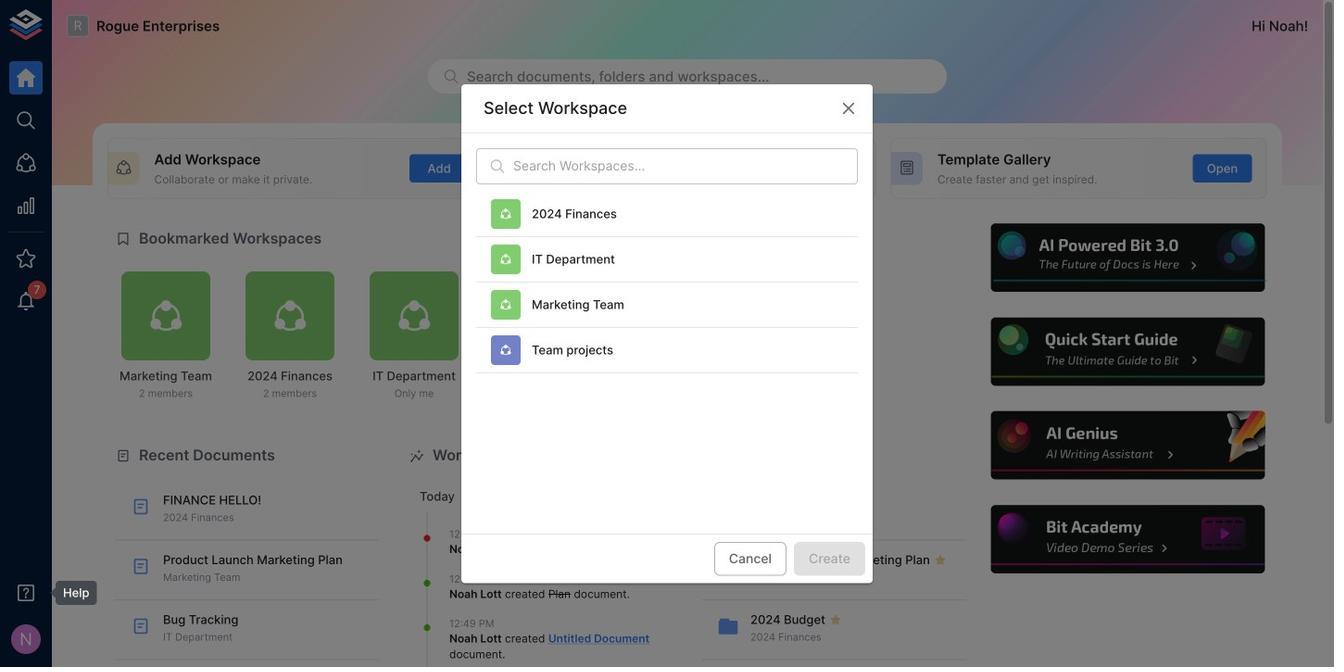 Task type: locate. For each thing, give the bounding box(es) containing it.
dialog
[[462, 84, 873, 583]]

tooltip
[[43, 581, 97, 605]]

1 help image from the top
[[989, 221, 1268, 295]]

help image
[[989, 221, 1268, 295], [989, 315, 1268, 389], [989, 409, 1268, 482], [989, 503, 1268, 576]]



Task type: vqa. For each thing, say whether or not it's contained in the screenshot.
Tim
no



Task type: describe. For each thing, give the bounding box(es) containing it.
4 help image from the top
[[989, 503, 1268, 576]]

2 help image from the top
[[989, 315, 1268, 389]]

Search Workspaces... text field
[[513, 148, 858, 184]]

3 help image from the top
[[989, 409, 1268, 482]]



